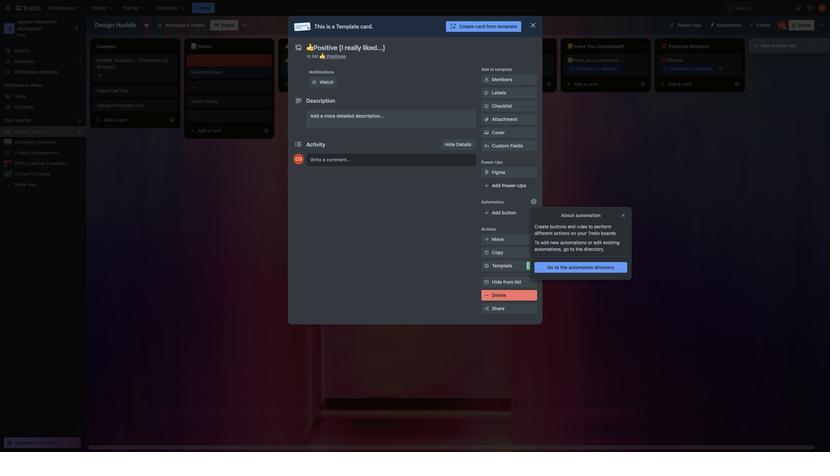 Task type: locate. For each thing, give the bounding box(es) containing it.
0 horizontal spatial automation
[[482, 200, 504, 205]]

is down 🤔have you considered...
[[594, 66, 597, 71]]

list inside button
[[790, 43, 796, 48]]

a
[[332, 24, 335, 30], [316, 66, 318, 71], [504, 66, 506, 71], [598, 66, 601, 71], [692, 66, 695, 71], [302, 81, 304, 87], [490, 81, 493, 87], [584, 81, 587, 87], [678, 81, 681, 87], [321, 113, 323, 119], [113, 117, 116, 123], [208, 128, 210, 133]]

notes:
[[209, 69, 223, 75]]

hide details
[[445, 142, 472, 147]]

list right [i
[[312, 53, 318, 59]]

members link up labels link
[[482, 74, 537, 85]]

add a card button down 🤔have you considered... link
[[564, 79, 638, 90]]

ups inside power-ups button
[[693, 22, 702, 28]]

project management
[[15, 150, 59, 156]]

2 horizontal spatial power-
[[678, 22, 693, 28]]

create inside button
[[460, 24, 474, 29]]

design huddle inside the board name text field
[[95, 22, 137, 29]]

👍
[[320, 53, 326, 59]]

james peterson's workspace free
[[17, 19, 58, 37]]

sm image left checklist
[[484, 103, 490, 109]]

1 horizontal spatial members link
[[482, 74, 537, 85]]

add a more detailed description… link
[[307, 110, 476, 129]]

sm image inside the checklist link
[[484, 103, 490, 109]]

to inside create buttons and rules to perform different actions on your trello boards.
[[589, 224, 593, 229]]

prototype
[[113, 102, 134, 108]]

1 horizontal spatial automation
[[717, 22, 742, 28]]

custom fields
[[492, 143, 523, 149]]

1 horizontal spatial create from template… image
[[546, 82, 552, 87]]

workspace inside button
[[165, 22, 190, 28]]

add a card button down the action items link
[[187, 125, 261, 136]]

this card is a template. for ❌blocker
[[670, 66, 713, 71]]

copy
[[492, 250, 504, 255]]

2 vertical spatial design
[[15, 129, 29, 134]]

1 vertical spatial huddle
[[97, 57, 112, 63]]

3 this card is a template. from the left
[[576, 66, 619, 71]]

is for 🤔have you considered...
[[594, 66, 597, 71]]

workspace views
[[4, 82, 42, 88]]

🤔have you considered...
[[568, 57, 622, 63]]

move link
[[482, 234, 537, 245]]

template inside huddle template :: [presenter(s)] - [project]
[[113, 57, 133, 63]]

to
[[535, 240, 540, 245]]

template. for 🤔have you considered...
[[602, 66, 619, 71]]

hide for hide from list
[[492, 279, 502, 285]]

this for 🤔have you considered...
[[576, 66, 584, 71]]

design prototype link
[[97, 102, 144, 108]]

this card is a template. up labels
[[481, 66, 525, 71]]

2 horizontal spatial huddle
[[116, 22, 137, 29]]

1 -- link from the top
[[191, 84, 268, 90]]

sm image for labels
[[484, 90, 490, 96]]

add a card down items
[[198, 128, 221, 133]]

a down really
[[316, 66, 318, 71]]

add a card button for create from template… icon for ❌blocker
[[658, 79, 732, 90]]

1 vertical spatial share
[[492, 306, 505, 311]]

sm image left watch
[[311, 79, 318, 86]]

template. for ❌blocker
[[696, 66, 713, 71]]

add a card button
[[281, 79, 355, 90], [470, 79, 544, 90], [564, 79, 638, 90], [658, 79, 732, 90], [93, 115, 167, 125], [187, 125, 261, 136]]

1 vertical spatial design
[[97, 102, 112, 108]]

share down delete
[[492, 306, 505, 311]]

delete link
[[482, 290, 537, 301]]

1 horizontal spatial share
[[798, 22, 811, 28]]

star or unstar board image
[[144, 23, 149, 28]]

create from template… image
[[546, 82, 552, 87], [264, 128, 269, 133]]

huddle inside the board name text field
[[116, 22, 137, 29]]

to right go
[[555, 265, 559, 270]]

sm image left go
[[528, 263, 535, 269]]

create for create buttons and rules to perform different actions on your trello boards.
[[535, 224, 549, 229]]

huddle up company overview at the top left
[[31, 129, 46, 134]]

sm image inside delete link
[[484, 292, 490, 299]]

a down 🤔have you considered...
[[598, 66, 601, 71]]

1 vertical spatial link
[[135, 102, 144, 108]]

0 horizontal spatial members
[[15, 58, 35, 64]]

sm image for cover
[[484, 129, 490, 136]]

0 horizontal spatial huddle
[[31, 129, 46, 134]]

1 vertical spatial design huddle
[[15, 129, 46, 134]]

1 vertical spatial power-ups
[[482, 160, 503, 165]]

add a card down you at the right top of page
[[574, 81, 598, 87]]

design for design huddle 'link'
[[15, 129, 29, 134]]

link down video call link link
[[135, 102, 144, 108]]

template. up labels link
[[507, 66, 525, 71]]

1 vertical spatial members
[[492, 77, 513, 82]]

1 horizontal spatial power-ups
[[678, 22, 702, 28]]

board
[[221, 22, 234, 28]]

sm image down actions
[[484, 236, 490, 243]]

1 template. from the left
[[319, 66, 337, 71]]

template left card.
[[336, 24, 359, 30]]

add a card down design prototype link
[[103, 117, 127, 123]]

template. for 👍positive [i really liked...]
[[319, 66, 337, 71]]

j
[[7, 25, 11, 32]]

this is a template card.
[[315, 24, 374, 30]]

0 vertical spatial members link
[[0, 56, 86, 67]]

0 vertical spatial design huddle
[[95, 22, 137, 29]]

share button
[[789, 20, 815, 31], [482, 303, 537, 314]]

template left close dialog icon
[[498, 24, 517, 29]]

add a card up labels
[[480, 81, 504, 87]]

sm image right power-ups button
[[707, 20, 717, 29]]

1 horizontal spatial hide
[[492, 279, 502, 285]]

0 vertical spatial automation
[[717, 22, 742, 28]]

create for create
[[196, 5, 211, 11]]

sm image left delete
[[484, 292, 490, 299]]

add a card button down design prototype link link
[[93, 115, 167, 125]]

automation down "search" image
[[717, 22, 742, 28]]

buttons
[[550, 224, 567, 229]]

christina overa (christinaovera) image right open information menu icon
[[819, 4, 827, 12]]

0 horizontal spatial template
[[113, 57, 133, 63]]

huddle
[[116, 22, 137, 29], [97, 57, 112, 63], [31, 129, 46, 134]]

-- link down the action items link
[[191, 113, 268, 119]]

4 template. from the left
[[696, 66, 713, 71]]

share left show menu icon
[[798, 22, 811, 28]]

::
[[134, 57, 137, 63]]

button
[[502, 210, 517, 216]]

1 horizontal spatial create from template… image
[[641, 82, 646, 87]]

members down add to template on the top of the page
[[492, 77, 513, 82]]

this card is a template. down 🤔have you considered...
[[576, 66, 619, 71]]

0 horizontal spatial list
[[312, 53, 318, 59]]

add board image
[[77, 118, 82, 123]]

sm image for template
[[484, 263, 490, 269]]

2 this card is a template. from the left
[[481, 66, 525, 71]]

virtual pet game link
[[15, 171, 82, 177]]

sm image for members
[[484, 76, 490, 83]]

game
[[38, 171, 51, 177]]

hide from list link
[[482, 277, 537, 287]]

automation up the add button
[[482, 200, 504, 205]]

is down '👍positive [i really liked...]'
[[312, 66, 315, 71]]

0 vertical spatial --
[[191, 84, 195, 90]]

0 horizontal spatial design huddle
[[15, 129, 46, 134]]

1 horizontal spatial the
[[576, 246, 583, 252]]

add a card button down ❌blocker link
[[658, 79, 732, 90]]

None text field
[[303, 42, 522, 54]]

1 -- from the top
[[191, 84, 195, 90]]

filters button
[[747, 20, 773, 31]]

sm image
[[707, 20, 717, 29], [484, 90, 490, 96], [484, 103, 490, 109], [484, 129, 490, 136], [484, 169, 490, 176]]

list up delete link
[[515, 279, 522, 285]]

0 horizontal spatial power-ups
[[482, 160, 503, 165]]

2 vertical spatial template
[[492, 263, 512, 269]]

starred icon image
[[77, 129, 82, 134]]

action
[[191, 98, 205, 104]]

the down automations
[[576, 246, 583, 252]]

0 vertical spatial share
[[798, 22, 811, 28]]

to right upgrade
[[35, 440, 39, 446]]

sm image inside watch button
[[311, 79, 318, 86]]

add a card for the add a card button associated with the left create from template… icon
[[103, 117, 127, 123]]

automation inside button
[[717, 22, 742, 28]]

0 vertical spatial -- link
[[191, 84, 268, 90]]

4 this card is a template. from the left
[[670, 66, 713, 71]]

sm image inside cover link
[[484, 129, 490, 136]]

Write a comment text field
[[307, 154, 476, 166]]

workspace for workspace visible
[[165, 22, 190, 28]]

0 vertical spatial workspace
[[165, 22, 190, 28]]

1 vertical spatial -- link
[[191, 113, 268, 119]]

sm image inside copy link
[[484, 249, 490, 256]]

primary element
[[0, 0, 831, 16]]

2 horizontal spatial create from template… image
[[735, 82, 740, 87]]

0 horizontal spatial from
[[487, 24, 497, 29]]

1 vertical spatial automation
[[482, 200, 504, 205]]

sm image left the figma in the right top of the page
[[484, 169, 490, 176]]

0 vertical spatial ups
[[693, 22, 702, 28]]

this card is a template. down ❌blocker link
[[670, 66, 713, 71]]

2 vertical spatial ups
[[518, 183, 527, 188]]

the right go
[[561, 265, 568, 270]]

template
[[336, 24, 359, 30], [113, 57, 133, 63], [492, 263, 512, 269]]

0 vertical spatial hide
[[445, 142, 455, 147]]

create from template… image
[[641, 82, 646, 87], [735, 82, 740, 87], [170, 117, 175, 123]]

1 vertical spatial hide
[[492, 279, 502, 285]]

1 this card is a template. from the left
[[293, 66, 337, 71]]

0 vertical spatial power-ups
[[678, 22, 702, 28]]

1 horizontal spatial template
[[336, 24, 359, 30]]

labels
[[492, 90, 507, 95]]

huddle up [project]
[[97, 57, 112, 63]]

0 vertical spatial huddle
[[116, 22, 137, 29]]

1 horizontal spatial ups
[[518, 183, 527, 188]]

hide up delete
[[492, 279, 502, 285]]

create for create card from template
[[460, 24, 474, 29]]

automation up rules
[[576, 213, 601, 218]]

automation down 'to add new automations or edit existing automations, go to the directory.'
[[569, 265, 594, 270]]

ups left automation button
[[693, 22, 702, 28]]

sm image down add to template on the top of the page
[[484, 76, 490, 83]]

sm image down copy link
[[484, 263, 490, 269]]

link right 'call'
[[120, 88, 128, 94]]

huddle inside huddle template :: [presenter(s)] - [project]
[[97, 57, 112, 63]]

ups up 'add button' button
[[518, 183, 527, 188]]

0 horizontal spatial share button
[[482, 303, 537, 314]]

link
[[120, 88, 128, 94], [135, 102, 144, 108]]

card.
[[361, 24, 374, 30]]

video call link
[[97, 88, 128, 94]]

show menu image
[[818, 22, 825, 29]]

share button down 0 notifications image
[[789, 20, 815, 31]]

show less
[[15, 182, 37, 187]]

0 vertical spatial from
[[487, 24, 497, 29]]

1 vertical spatial list
[[312, 53, 318, 59]]

2 vertical spatial power-
[[502, 183, 518, 188]]

to for template
[[490, 67, 494, 72]]

1 vertical spatial --
[[191, 113, 195, 119]]

1 horizontal spatial from
[[504, 279, 514, 285]]

more
[[324, 113, 336, 119]]

this card is a template. down '👍positive [i really liked...]'
[[293, 66, 337, 71]]

add a card down ❌blocker
[[668, 81, 692, 87]]

to right the go
[[571, 246, 575, 252]]

0 vertical spatial power-
[[678, 22, 693, 28]]

a down you at the right top of page
[[584, 81, 587, 87]]

or
[[588, 240, 593, 245]]

template left ::
[[113, 57, 133, 63]]

to inside 'to add new automations or edit existing automations, go to the directory.'
[[571, 246, 575, 252]]

0 horizontal spatial hide
[[445, 142, 455, 147]]

views
[[30, 82, 42, 88]]

actions
[[482, 227, 496, 232]]

considered...
[[595, 57, 622, 63]]

❌blocker link
[[662, 57, 739, 64]]

design huddle up company overview at the top left
[[15, 129, 46, 134]]

template button
[[482, 261, 537, 271]]

0 vertical spatial christina overa (christinaovera) image
[[819, 4, 827, 12]]

to for premium
[[35, 440, 39, 446]]

customize views image
[[242, 22, 248, 29]]

boards.
[[601, 230, 618, 236]]

sm image inside labels link
[[484, 90, 490, 96]]

to
[[490, 67, 494, 72], [589, 224, 593, 229], [571, 246, 575, 252], [555, 265, 559, 270], [35, 440, 39, 446]]

calendar
[[15, 104, 34, 110]]

2 horizontal spatial template
[[492, 263, 512, 269]]

2 vertical spatial huddle
[[31, 129, 46, 134]]

table
[[15, 94, 26, 99]]

add a card button down notifications
[[281, 79, 355, 90]]

sm image inside hide from list link
[[484, 279, 490, 285]]

this for 👍positive [i really liked...]
[[293, 66, 301, 71]]

boards
[[15, 48, 30, 53]]

the inside 'to add new automations or edit existing automations, go to the directory.'
[[576, 246, 583, 252]]

a left watch button
[[302, 81, 304, 87]]

template. down considered...
[[602, 66, 619, 71]]

template inside button
[[498, 24, 517, 29]]

show
[[15, 182, 27, 187]]

0 horizontal spatial ups
[[495, 160, 503, 165]]

leather
[[29, 160, 46, 166]]

1 horizontal spatial design huddle
[[95, 22, 137, 29]]

share button down delete link
[[482, 303, 537, 314]]

design huddle left star or unstar board image
[[95, 22, 137, 29]]

1 vertical spatial create from template… image
[[264, 128, 269, 133]]

-- up action
[[191, 84, 195, 90]]

0 notifications image
[[795, 4, 803, 12]]

1 horizontal spatial create
[[460, 24, 474, 29]]

1 vertical spatial from
[[504, 279, 514, 285]]

workspace up table
[[4, 82, 29, 88]]

sm image
[[484, 76, 490, 83], [311, 79, 318, 86], [484, 236, 490, 243], [484, 249, 490, 256], [484, 263, 490, 269], [528, 263, 535, 269], [484, 279, 490, 285], [484, 292, 490, 299]]

edit
[[594, 240, 602, 245]]

sm image inside automation button
[[707, 20, 717, 29]]

members for the left the members link
[[15, 58, 35, 64]]

list for add another list
[[790, 43, 796, 48]]

hide left details
[[445, 142, 455, 147]]

to up trello
[[589, 224, 593, 229]]

to up labels
[[490, 67, 494, 72]]

is up in list 👍 positives
[[326, 24, 331, 30]]

0 horizontal spatial link
[[120, 88, 128, 94]]

members link down boards
[[0, 56, 86, 67]]

huddle left star or unstar board image
[[116, 22, 137, 29]]

to for the
[[555, 265, 559, 270]]

members down boards
[[15, 58, 35, 64]]

0 horizontal spatial workspace
[[4, 82, 29, 88]]

1 horizontal spatial list
[[515, 279, 522, 285]]

sm image left the cover
[[484, 129, 490, 136]]

your boards with 5 items element
[[4, 116, 67, 124]]

christina overa (christinaovera) image
[[819, 4, 827, 12], [778, 21, 787, 30]]

from
[[487, 24, 497, 29], [504, 279, 514, 285]]

add another list button
[[749, 38, 831, 53]]

ups inside add power-ups link
[[518, 183, 527, 188]]

create inside create buttons and rules to perform different actions on your trello boards.
[[535, 224, 549, 229]]

workspace for workspace views
[[4, 82, 29, 88]]

link for design prototype link
[[135, 102, 144, 108]]

-- down action
[[191, 113, 195, 119]]

0 horizontal spatial members link
[[0, 56, 86, 67]]

and
[[568, 224, 576, 229]]

1 horizontal spatial huddle
[[97, 57, 112, 63]]

workspace left visible
[[165, 22, 190, 28]]

the inside button
[[561, 265, 568, 270]]

1 horizontal spatial link
[[135, 102, 144, 108]]

a left more at the left top of the page
[[321, 113, 323, 119]]

--
[[191, 84, 195, 90], [191, 113, 195, 119]]

design inside design huddle 'link'
[[15, 129, 29, 134]]

sm image for watch
[[311, 79, 318, 86]]

is down ❌blocker link
[[688, 66, 691, 71]]

sm image for move
[[484, 236, 490, 243]]

1 horizontal spatial power-
[[502, 183, 518, 188]]

members for bottommost the members link
[[492, 77, 513, 82]]

power-ups inside button
[[678, 22, 702, 28]]

a down items
[[208, 128, 210, 133]]

3 template. from the left
[[602, 66, 619, 71]]

1 horizontal spatial workspace
[[165, 22, 190, 28]]

list right another
[[790, 43, 796, 48]]

[project]
[[97, 64, 115, 70]]

create
[[196, 5, 211, 11], [460, 24, 474, 29], [535, 224, 549, 229]]

0 vertical spatial template
[[498, 24, 517, 29]]

board link
[[210, 20, 238, 31]]

sm image inside the members link
[[484, 76, 490, 83]]

the
[[576, 246, 583, 252], [561, 265, 568, 270]]

2 -- link from the top
[[191, 113, 268, 119]]

0 vertical spatial create from template… image
[[546, 82, 552, 87]]

sm image for hide from list
[[484, 279, 490, 285]]

this
[[315, 24, 325, 30], [293, 66, 301, 71], [481, 66, 489, 71], [576, 66, 584, 71], [670, 66, 678, 71]]

template inside template button
[[492, 263, 512, 269]]

-- link up the action items link
[[191, 84, 268, 90]]

sm image left hide from list
[[484, 279, 490, 285]]

1 vertical spatial template
[[113, 57, 133, 63]]

custom
[[492, 143, 509, 149]]

ups up the figma in the right top of the page
[[495, 160, 503, 165]]

2 vertical spatial create
[[535, 224, 549, 229]]

2 -- from the top
[[191, 113, 195, 119]]

0 vertical spatial create
[[196, 5, 211, 11]]

add a card
[[292, 81, 315, 87], [480, 81, 504, 87], [574, 81, 598, 87], [668, 81, 692, 87], [103, 117, 127, 123], [198, 128, 221, 133]]

-
[[170, 57, 172, 63], [191, 84, 193, 90], [193, 84, 195, 90], [191, 113, 193, 119], [193, 113, 195, 119]]

to inside button
[[555, 265, 559, 270]]

attachment
[[492, 116, 518, 122]]

design inside design prototype link link
[[97, 102, 112, 108]]

0 vertical spatial design
[[95, 22, 115, 29]]

attachment button
[[482, 114, 537, 125]]

power- inside power-ups button
[[678, 22, 693, 28]]

1 vertical spatial workspace
[[4, 82, 29, 88]]

company overview
[[15, 139, 56, 145]]

[i
[[309, 57, 312, 63]]

2 horizontal spatial list
[[790, 43, 796, 48]]

1 horizontal spatial christina overa (christinaovera) image
[[819, 4, 827, 12]]

about
[[561, 213, 575, 218]]

1 horizontal spatial members
[[492, 77, 513, 82]]

go to the automation directory button
[[535, 262, 628, 273]]

1 horizontal spatial share button
[[789, 20, 815, 31]]

design huddle inside 'link'
[[15, 129, 46, 134]]

move
[[492, 236, 504, 242]]

sm image left copy on the bottom of the page
[[484, 249, 490, 256]]

power-ups
[[678, 22, 702, 28], [482, 160, 503, 165]]

items
[[206, 98, 218, 104]]

template down copy on the bottom of the page
[[492, 263, 512, 269]]

add a card for the add a card button for create from template… icon for ❌blocker
[[668, 81, 692, 87]]

1 vertical spatial power-
[[482, 160, 495, 165]]

a down design prototype link
[[113, 117, 116, 123]]

sm image for figma
[[484, 169, 490, 176]]

0 vertical spatial list
[[790, 43, 796, 48]]

create inside button
[[196, 5, 211, 11]]

less
[[28, 182, 37, 187]]

0 horizontal spatial the
[[561, 265, 568, 270]]

0 vertical spatial the
[[576, 246, 583, 252]]

🤔have you considered... link
[[568, 57, 645, 64]]

power- inside add power-ups link
[[502, 183, 518, 188]]

notifications
[[309, 70, 334, 75]]

2 vertical spatial list
[[515, 279, 522, 285]]

workspace
[[17, 26, 41, 31]]

2 horizontal spatial ups
[[693, 22, 702, 28]]

1 vertical spatial share button
[[482, 303, 537, 314]]

2 horizontal spatial create
[[535, 224, 549, 229]]

copy link
[[482, 247, 537, 258]]

sm image inside move link
[[484, 236, 490, 243]]

huddle inside 'link'
[[31, 129, 46, 134]]

directory.
[[584, 246, 605, 252]]

a up labels link
[[504, 66, 506, 71]]

search image
[[728, 5, 734, 11]]

in
[[307, 53, 311, 59]]

1 vertical spatial create
[[460, 24, 474, 29]]

creations
[[47, 160, 67, 166]]

1 vertical spatial the
[[561, 265, 568, 270]]

template up labels
[[496, 67, 513, 72]]

sm image left labels
[[484, 90, 490, 96]]

0 vertical spatial members
[[15, 58, 35, 64]]

this card is a template.
[[293, 66, 337, 71], [481, 66, 525, 71], [576, 66, 619, 71], [670, 66, 713, 71]]

template. down ❌blocker link
[[696, 66, 713, 71]]

template. down 👍positive [i really liked...] link
[[319, 66, 337, 71]]

add a card down notifications
[[292, 81, 315, 87]]

add a card button up labels
[[470, 79, 544, 90]]

christina overa (christinaovera) image right filters on the right
[[778, 21, 787, 30]]



Task type: describe. For each thing, give the bounding box(es) containing it.
virtual pet game
[[15, 171, 51, 177]]

0 horizontal spatial create from template… image
[[264, 128, 269, 133]]

pwau leather creations
[[15, 160, 67, 166]]

this card is a template. for 👍positive [i really liked...]
[[293, 66, 337, 71]]

really
[[313, 57, 325, 63]]

add
[[541, 240, 549, 245]]

trello
[[588, 230, 600, 236]]

action items link
[[191, 98, 268, 105]]

boards
[[15, 117, 31, 123]]

table link
[[15, 93, 82, 100]]

virtual
[[15, 171, 28, 177]]

[presenter(s)]
[[138, 57, 168, 63]]

filters
[[757, 22, 771, 28]]

watch
[[320, 79, 334, 85]]

add power-ups
[[492, 183, 527, 188]]

james
[[17, 19, 32, 25]]

sm image for checklist
[[484, 103, 490, 109]]

existing
[[603, 240, 620, 245]]

sm image for delete
[[484, 292, 490, 299]]

automation inside button
[[569, 265, 594, 270]]

design inside the board name text field
[[95, 22, 115, 29]]

0 vertical spatial automation
[[576, 213, 601, 218]]

design huddle link
[[15, 128, 74, 135]]

go to the automation directory
[[548, 265, 615, 270]]

figma
[[492, 169, 506, 175]]

video call link link
[[97, 88, 174, 94]]

create from template… image for ❌blocker
[[735, 82, 740, 87]]

boards link
[[0, 45, 86, 56]]

Search field
[[726, 3, 792, 13]]

add a card button for the leftmost create from template… image
[[187, 125, 261, 136]]

create button
[[192, 3, 215, 13]]

👍positive [i really liked...]
[[285, 57, 342, 63]]

your
[[578, 230, 587, 236]]

visible
[[191, 22, 205, 28]]

0 horizontal spatial power-
[[482, 160, 495, 165]]

0 vertical spatial share button
[[789, 20, 815, 31]]

🤔have
[[568, 57, 584, 63]]

design for design prototype link link
[[97, 102, 112, 108]]

this for ❌blocker
[[670, 66, 678, 71]]

add a card for the add a card button below notifications
[[292, 81, 315, 87]]

0 horizontal spatial share
[[492, 306, 505, 311]]

custom fields button
[[482, 143, 537, 149]]

management
[[31, 150, 59, 156]]

list for hide from list
[[515, 279, 522, 285]]

sm image for automation
[[707, 20, 717, 29]]

is for ❌blocker
[[688, 66, 691, 71]]

❌blocker
[[662, 57, 684, 63]]

add a card button for the left create from template… icon
[[93, 115, 167, 125]]

create from template… image for 🤔have you considered...
[[641, 82, 646, 87]]

from inside button
[[487, 24, 497, 29]]

to add new automations or edit existing automations, go to the directory.
[[535, 240, 620, 252]]

0 vertical spatial template
[[336, 24, 359, 30]]

a down ❌blocker
[[678, 81, 681, 87]]

call
[[110, 88, 118, 94]]

👍positive
[[285, 57, 308, 63]]

2 template. from the left
[[507, 66, 525, 71]]

add button
[[492, 210, 517, 216]]

overview
[[36, 139, 56, 145]]

Board name text field
[[92, 20, 140, 31]]

create card from template button
[[446, 21, 521, 32]]

company
[[15, 139, 35, 145]]

automations,
[[535, 246, 563, 252]]

project
[[15, 150, 30, 156]]

about automation
[[561, 213, 601, 218]]

j link
[[4, 23, 15, 34]]

details
[[457, 142, 472, 147]]

automations
[[561, 240, 587, 245]]

new
[[551, 240, 559, 245]]

link for video call link
[[120, 88, 128, 94]]

workspace visible button
[[153, 20, 209, 31]]

-- for second -- link
[[191, 113, 195, 119]]

create card from template
[[460, 24, 517, 29]]

is for 👍positive [i really liked...]
[[312, 66, 315, 71]]

positives
[[327, 53, 346, 59]]

video
[[97, 88, 109, 94]]

pwau
[[15, 160, 28, 166]]

james peterson's workspace link
[[17, 19, 58, 31]]

christina overa (christinaovera) image
[[293, 154, 304, 164]]

add a card button for top create from template… image
[[470, 79, 544, 90]]

add another list
[[761, 43, 796, 48]]

1 vertical spatial template
[[496, 67, 513, 72]]

hide for hide details
[[445, 142, 455, 147]]

description…
[[356, 113, 384, 119]]

add a card button for 🤔have you considered... create from template… icon
[[564, 79, 638, 90]]

1 vertical spatial christina overa (christinaovera) image
[[778, 21, 787, 30]]

close popover image
[[621, 213, 626, 218]]

project management link
[[15, 150, 82, 156]]

add a card for 🤔have you considered... create from template… icon's the add a card button
[[574, 81, 598, 87]]

show less button
[[0, 179, 86, 190]]

free
[[17, 32, 26, 37]]

general
[[191, 69, 208, 75]]

- inside huddle template :: [presenter(s)] - [project]
[[170, 57, 172, 63]]

-- for 2nd -- link from the bottom
[[191, 84, 195, 90]]

on
[[571, 230, 576, 236]]

a up 👍 positives 'link'
[[332, 24, 335, 30]]

👍positive [i really liked...] link
[[285, 57, 362, 64]]

add a card for the add a card button corresponding to the leftmost create from template… image
[[198, 128, 221, 133]]

perform
[[595, 224, 612, 229]]

activity
[[307, 142, 326, 148]]

close dialog image
[[529, 21, 537, 29]]

hide details link
[[441, 139, 476, 150]]

a up labels
[[490, 81, 493, 87]]

workspace visible
[[165, 22, 205, 28]]

delete
[[492, 292, 506, 298]]

is up labels
[[500, 66, 503, 71]]

this card is a template. for 🤔have you considered...
[[576, 66, 619, 71]]

1 vertical spatial members link
[[482, 74, 537, 85]]

1 vertical spatial ups
[[495, 160, 503, 165]]

open information menu image
[[807, 5, 814, 11]]

0 horizontal spatial create from template… image
[[170, 117, 175, 123]]

upgrade to premium
[[15, 440, 60, 446]]

sm image for copy
[[484, 249, 490, 256]]

go
[[564, 246, 569, 252]]

pet
[[30, 171, 37, 177]]

action items
[[191, 98, 218, 104]]

checklist
[[492, 103, 513, 109]]

a down ❌blocker link
[[692, 66, 695, 71]]

create buttons and rules to perform different actions on your trello boards.
[[535, 224, 618, 236]]

fields
[[510, 143, 523, 149]]

upgrade to premium link
[[4, 438, 81, 448]]

add button button
[[482, 208, 537, 218]]



Task type: vqa. For each thing, say whether or not it's contained in the screenshot.
the left Terry Turtle (terryturtle) icon
no



